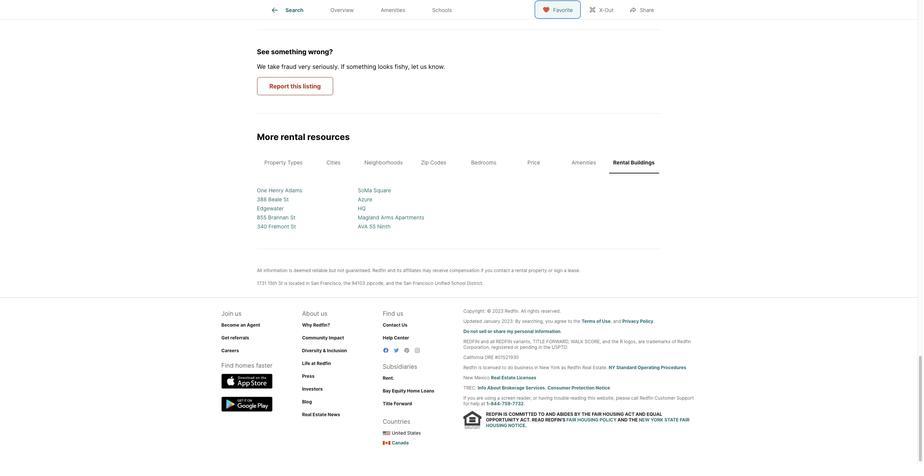 Task type: locate. For each thing, give the bounding box(es) containing it.
1 horizontal spatial estate
[[502, 375, 516, 380]]

1 horizontal spatial to
[[568, 318, 572, 324]]

of right trademarks
[[672, 339, 676, 344]]

impact
[[329, 335, 344, 341]]

0 vertical spatial not
[[337, 267, 344, 273]]

0 vertical spatial all
[[257, 267, 262, 273]]

we take fraud very seriously. if something looks fishy, let us know.
[[257, 63, 445, 70]]

the right by
[[582, 411, 591, 417]]

0 vertical spatial is
[[289, 267, 292, 273]]

see
[[257, 48, 269, 56]]

340 fremont st
[[257, 223, 296, 229]]

0 vertical spatial new
[[540, 365, 549, 370]]

why
[[302, 322, 312, 328]]

1 horizontal spatial not
[[471, 328, 478, 334]]

0 horizontal spatial something
[[271, 48, 307, 56]]

lease.
[[568, 267, 580, 273]]

do
[[463, 328, 469, 334]]

at left '1-'
[[481, 401, 485, 406]]

©
[[487, 308, 491, 314]]

or down services
[[533, 395, 537, 401]]

1 vertical spatial amenities
[[572, 159, 596, 166]]

. up trademarks
[[653, 318, 655, 324]]

1 vertical spatial is
[[284, 280, 287, 286]]

redfin down share
[[496, 339, 512, 344]]

about up using
[[487, 385, 501, 391]]

apartments
[[395, 214, 424, 220]]

one
[[257, 187, 267, 193]]

1 tab list from the top
[[257, 0, 471, 19]]

overview tab
[[317, 1, 367, 19]]

information up title
[[535, 328, 561, 334]]

to right agree
[[568, 318, 572, 324]]

are down info
[[477, 395, 483, 401]]

magland arms apartments link
[[358, 214, 424, 220]]

1 horizontal spatial information
[[535, 328, 561, 334]]

report this listing button
[[257, 77, 333, 95]]

a right sign
[[564, 267, 567, 273]]

1 vertical spatial real
[[491, 375, 500, 380]]

0 horizontal spatial amenities tab
[[367, 1, 419, 19]]

redfin
[[463, 339, 480, 344], [496, 339, 512, 344], [486, 411, 502, 417]]

this inside if you are using a screen reader, or having trouble reading this website, please call redfin customer support for help at
[[588, 395, 595, 401]]

something up fraud
[[271, 48, 307, 56]]

is up mexico
[[478, 365, 482, 370]]

1 vertical spatial new
[[463, 375, 473, 380]]

you right if
[[485, 267, 493, 273]]

st right 'beale'
[[284, 196, 289, 202]]

estate left news
[[313, 412, 327, 417]]

redfin for is
[[486, 411, 502, 417]]

0 vertical spatial real
[[582, 365, 591, 370]]

&
[[323, 348, 326, 353]]

a right using
[[497, 395, 500, 401]]

know.
[[429, 63, 445, 70]]

a
[[511, 267, 514, 273], [564, 267, 567, 273], [497, 395, 500, 401]]

take
[[268, 63, 280, 70]]

new
[[639, 417, 650, 423]]

amenities for right amenities tab
[[572, 159, 596, 166]]

388
[[257, 196, 267, 202]]

1 horizontal spatial about
[[487, 385, 501, 391]]

one henry adams
[[257, 187, 302, 193]]

and left its
[[387, 267, 395, 273]]

2 vertical spatial is
[[478, 365, 482, 370]]

the left terms
[[573, 318, 580, 324]]

us for join us
[[235, 310, 242, 317]]

its
[[397, 267, 402, 273]]

1 vertical spatial information
[[535, 328, 561, 334]]

1 vertical spatial all
[[521, 308, 526, 314]]

redfin down california
[[463, 365, 477, 370]]

0 vertical spatial ,
[[611, 318, 612, 324]]

the
[[343, 280, 350, 286], [395, 280, 402, 286], [573, 318, 580, 324], [612, 339, 619, 344], [544, 344, 551, 350]]

if right seriously.
[[341, 63, 345, 70]]

find up "contact"
[[383, 310, 395, 317]]

favorite
[[553, 7, 573, 13]]

0 vertical spatial something
[[271, 48, 307, 56]]

real down blog button
[[302, 412, 312, 417]]

us up us at the left of the page
[[397, 310, 403, 317]]

0 horizontal spatial all
[[257, 267, 262, 273]]

property types tab
[[258, 153, 309, 172]]

property
[[529, 267, 547, 273]]

0 horizontal spatial a
[[497, 395, 500, 401]]

in right business on the bottom right of page
[[535, 365, 538, 370]]

redfin right as
[[567, 365, 581, 370]]

1 horizontal spatial this
[[588, 395, 595, 401]]

1 horizontal spatial of
[[672, 339, 676, 344]]

san down reliable
[[311, 280, 319, 286]]

diversity
[[302, 348, 322, 353]]

schools
[[432, 7, 452, 13]]

st for 15th
[[278, 280, 283, 286]]

azure link
[[358, 196, 372, 202]]

blog
[[302, 399, 312, 405]]

1 horizontal spatial real
[[491, 375, 500, 380]]

0 horizontal spatial housing
[[486, 423, 507, 428]]

a inside if you are using a screen reader, or having trouble reading this website, please call redfin customer support for help at
[[497, 395, 500, 401]]

2 horizontal spatial housing
[[603, 411, 624, 417]]

redfin right call
[[640, 395, 653, 401]]

zip codes tab
[[409, 153, 459, 172]]

in right pending
[[539, 344, 542, 350]]

855
[[257, 214, 267, 220]]

notice
[[508, 423, 525, 428]]

the
[[582, 411, 591, 417], [629, 417, 638, 423]]

1 vertical spatial at
[[481, 401, 485, 406]]

0 vertical spatial tab list
[[257, 0, 471, 19]]

rental buildings tab
[[609, 153, 659, 172]]

real left estate.
[[582, 365, 591, 370]]

redfin for and
[[463, 339, 480, 344]]

1 vertical spatial you
[[545, 318, 553, 324]]

2 horizontal spatial fair
[[680, 417, 690, 423]]

the left 94103 on the bottom left
[[343, 280, 350, 286]]

st right the 15th
[[278, 280, 283, 286]]

and right to
[[546, 411, 556, 417]]

, up having
[[545, 385, 546, 391]]

become an agent button
[[221, 322, 260, 328]]

life at redfin
[[302, 360, 331, 366]]

not right do
[[471, 328, 478, 334]]

at inside if you are using a screen reader, or having trouble reading this website, please call redfin customer support for help at
[[481, 401, 485, 406]]

0 horizontal spatial at
[[311, 360, 316, 366]]

sell
[[479, 328, 487, 334]]

this left listing
[[290, 83, 302, 90]]

redfin pinterest image
[[404, 347, 410, 353]]

1-844-759-7732 link
[[486, 401, 524, 406]]

or inside if you are using a screen reader, or having trouble reading this website, please call redfin customer support for help at
[[533, 395, 537, 401]]

2 horizontal spatial you
[[545, 318, 553, 324]]

if down trec:
[[463, 395, 466, 401]]

0 vertical spatial this
[[290, 83, 302, 90]]

94103
[[352, 280, 365, 286]]

0 vertical spatial find
[[383, 310, 395, 317]]

trouble
[[554, 395, 569, 401]]

bay
[[383, 388, 391, 394]]

united
[[392, 430, 406, 436]]

copyright: © 2023 redfin. all rights reserved.
[[463, 308, 561, 314]]

0 horizontal spatial find
[[221, 362, 234, 369]]

trademarks
[[646, 339, 671, 344]]

rental buildings
[[613, 159, 655, 166]]

1 horizontal spatial are
[[638, 339, 645, 344]]

2 vertical spatial in
[[535, 365, 538, 370]]

us up redfin?
[[321, 310, 328, 317]]

amenities tab
[[367, 1, 419, 19], [559, 153, 609, 172]]

or
[[548, 267, 553, 273], [488, 328, 492, 334], [514, 344, 519, 350], [533, 395, 537, 401]]

soma square
[[358, 187, 391, 193]]

0 horizontal spatial if
[[341, 63, 345, 70]]

this right reading on the right
[[588, 395, 595, 401]]

download the redfin app from the google play store image
[[221, 397, 273, 412]]

the left new
[[629, 417, 638, 423]]

1 horizontal spatial you
[[485, 267, 493, 273]]

0 horizontal spatial not
[[337, 267, 344, 273]]

tab list containing property types
[[257, 152, 661, 173]]

1 vertical spatial estate
[[313, 412, 327, 417]]

title forward button
[[383, 401, 412, 406]]

real down licensed
[[491, 375, 500, 380]]

you down trec:
[[468, 395, 475, 401]]

redfin down do
[[463, 339, 480, 344]]

a right contact
[[511, 267, 514, 273]]

redfin facebook image
[[383, 347, 389, 353]]

0 horizontal spatial this
[[290, 83, 302, 90]]

0 horizontal spatial san
[[311, 280, 319, 286]]

0 vertical spatial estate
[[502, 375, 516, 380]]

1 vertical spatial if
[[463, 395, 466, 401]]

something left "looks"
[[346, 63, 376, 70]]

1 horizontal spatial something
[[346, 63, 376, 70]]

fair
[[592, 411, 602, 417], [567, 417, 576, 423], [680, 417, 690, 423]]

committed
[[509, 411, 537, 417]]

st right brannan
[[290, 214, 295, 220]]

ava 55 ninth link
[[358, 223, 391, 229]]

redfin
[[373, 267, 386, 273], [677, 339, 691, 344], [317, 360, 331, 366], [463, 365, 477, 370], [567, 365, 581, 370], [640, 395, 653, 401]]

2 horizontal spatial and
[[636, 411, 646, 417]]

school
[[451, 280, 466, 286]]

and right act
[[636, 411, 646, 417]]

0 horizontal spatial and
[[546, 411, 556, 417]]

you down 'reserved.'
[[545, 318, 553, 324]]

redfin right trademarks
[[677, 339, 691, 344]]

in right located
[[306, 280, 310, 286]]

share
[[493, 328, 506, 334]]

variants,
[[513, 339, 532, 344]]

forward
[[394, 401, 412, 406]]

, left privacy
[[611, 318, 612, 324]]

st right fremont
[[291, 223, 296, 229]]

2 horizontal spatial in
[[539, 344, 542, 350]]

magland
[[358, 214, 379, 220]]

0 vertical spatial if
[[341, 63, 345, 70]]

new left the york
[[540, 365, 549, 370]]

0 vertical spatial rental
[[281, 132, 305, 142]]

0 vertical spatial amenities
[[381, 7, 405, 13]]

us right the let
[[420, 63, 427, 70]]

all up 1731
[[257, 267, 262, 273]]

1 vertical spatial something
[[346, 63, 376, 70]]

download the redfin app on the apple app store image
[[221, 374, 273, 389]]

1 vertical spatial about
[[487, 385, 501, 391]]

and right policy
[[618, 417, 628, 423]]

the left uspto.
[[544, 344, 551, 350]]

0 vertical spatial in
[[306, 280, 310, 286]]

rent. button
[[383, 375, 394, 381]]

find down careers button
[[221, 362, 234, 369]]

reliable
[[312, 267, 328, 273]]

1 horizontal spatial fair
[[592, 411, 602, 417]]

redfin inside redfin is committed to and abides by the fair housing act and equal opportunity act. read redfin's
[[486, 411, 502, 417]]

this inside "button"
[[290, 83, 302, 90]]

favorite button
[[536, 2, 579, 17]]

340 fremont st link
[[257, 223, 296, 229]]

more
[[257, 132, 279, 142]]

homes
[[235, 362, 254, 369]]

0 horizontal spatial are
[[477, 395, 483, 401]]

district.
[[467, 280, 484, 286]]

fishy,
[[395, 63, 410, 70]]

do
[[508, 365, 513, 370]]

is left located
[[284, 280, 287, 286]]

housing inside redfin is committed to and abides by the fair housing act and equal opportunity act. read redfin's
[[603, 411, 624, 417]]

1 horizontal spatial san
[[403, 280, 412, 286]]

tab list
[[257, 0, 471, 19], [257, 152, 661, 173]]

square
[[373, 187, 391, 193]]

trec: info about brokerage services , consumer protection notice
[[463, 385, 610, 391]]

1 horizontal spatial new
[[540, 365, 549, 370]]

x-out
[[599, 7, 614, 13]]

or left pending
[[514, 344, 519, 350]]

you
[[485, 267, 493, 273], [545, 318, 553, 324], [468, 395, 475, 401]]

diversity & inclusion button
[[302, 348, 347, 353]]

2 vertical spatial real
[[302, 412, 312, 417]]

is left deemed at the left of the page
[[289, 267, 292, 273]]

1 horizontal spatial all
[[521, 308, 526, 314]]

us flag image
[[383, 432, 390, 435]]

new up trec:
[[463, 375, 473, 380]]

beale
[[268, 196, 282, 202]]

0 horizontal spatial rental
[[281, 132, 305, 142]]

or inside redfin and all redfin variants, title forward, walk score, and the r logos, are trademarks of redfin corporation, registered or pending in the uspto.
[[514, 344, 519, 350]]

0 horizontal spatial the
[[582, 411, 591, 417]]

0 vertical spatial information
[[263, 267, 288, 273]]

rental
[[281, 132, 305, 142], [515, 267, 527, 273]]

business
[[514, 365, 533, 370]]

estate down do
[[502, 375, 516, 380]]

countries
[[383, 418, 410, 425]]

listing
[[303, 83, 321, 90]]

0 horizontal spatial ,
[[545, 385, 546, 391]]

2 tab list from the top
[[257, 152, 661, 173]]

san down affiliates
[[403, 280, 412, 286]]

redfin inside if you are using a screen reader, or having trouble reading this website, please call redfin customer support for help at
[[640, 395, 653, 401]]

rental left property on the right bottom
[[515, 267, 527, 273]]

of left use
[[597, 318, 601, 324]]

real
[[582, 365, 591, 370], [491, 375, 500, 380], [302, 412, 312, 417]]

1 vertical spatial in
[[539, 344, 542, 350]]

information up the 15th
[[263, 267, 288, 273]]

1 vertical spatial amenities tab
[[559, 153, 609, 172]]

r
[[620, 339, 623, 344]]

0 vertical spatial are
[[638, 339, 645, 344]]

not right but
[[337, 267, 344, 273]]

1 horizontal spatial if
[[463, 395, 466, 401]]

redfin inside redfin and all redfin variants, title forward, walk score, and the r logos, are trademarks of redfin corporation, registered or pending in the uspto.
[[677, 339, 691, 344]]

2 vertical spatial you
[[468, 395, 475, 401]]

0 vertical spatial of
[[597, 318, 601, 324]]

agree
[[554, 318, 567, 324]]

0 horizontal spatial amenities
[[381, 7, 405, 13]]

find homes faster
[[221, 362, 273, 369]]

rental inside more rental resources heading
[[281, 132, 305, 142]]

careers
[[221, 348, 239, 353]]

bay equity home loans button
[[383, 388, 434, 394]]

to left do
[[502, 365, 506, 370]]

redfin down 844- at bottom
[[486, 411, 502, 417]]

at
[[311, 360, 316, 366], [481, 401, 485, 406]]

are right logos,
[[638, 339, 645, 344]]

all left "rights" in the bottom of the page
[[521, 308, 526, 314]]

rental right more
[[281, 132, 305, 142]]

2 horizontal spatial is
[[478, 365, 482, 370]]

about up why
[[302, 310, 319, 317]]

ava 55 ninth
[[358, 223, 391, 229]]

help
[[471, 401, 480, 406]]

855 brannan st link
[[257, 214, 295, 220]]

and right score,
[[602, 339, 610, 344]]

canadian flag image
[[383, 441, 390, 445]]

tab list containing search
[[257, 0, 471, 19]]

1 horizontal spatial amenities
[[572, 159, 596, 166]]

1 vertical spatial tab list
[[257, 152, 661, 173]]

0 horizontal spatial you
[[468, 395, 475, 401]]

1 vertical spatial to
[[502, 365, 506, 370]]

looks
[[378, 63, 393, 70]]

search
[[285, 7, 304, 13]]

us right "join"
[[235, 310, 242, 317]]

at right life
[[311, 360, 316, 366]]

1 vertical spatial are
[[477, 395, 483, 401]]



Task type: describe. For each thing, give the bounding box(es) containing it.
press
[[302, 373, 315, 379]]

equal housing opportunity image
[[463, 411, 482, 429]]

0 horizontal spatial new
[[463, 375, 473, 380]]

. up the committed
[[524, 401, 525, 406]]

cities tab
[[309, 153, 359, 172]]

mexico
[[474, 375, 490, 380]]

guaranteed.
[[346, 267, 371, 273]]

walk
[[571, 339, 583, 344]]

1 vertical spatial rental
[[515, 267, 527, 273]]

call
[[631, 395, 638, 401]]

amenities for the topmost amenities tab
[[381, 7, 405, 13]]

us for about us
[[321, 310, 328, 317]]

2 horizontal spatial real
[[582, 365, 591, 370]]

see something wrong?
[[257, 48, 333, 56]]

an
[[240, 322, 246, 328]]

388 beale st link
[[257, 196, 289, 202]]

to
[[538, 411, 545, 417]]

get referrals button
[[221, 335, 249, 341]]

0 horizontal spatial to
[[502, 365, 506, 370]]

2 san from the left
[[403, 280, 412, 286]]

blog button
[[302, 399, 312, 405]]

unified
[[435, 280, 450, 286]]

of inside redfin and all redfin variants, title forward, walk score, and the r logos, are trademarks of redfin corporation, registered or pending in the uspto.
[[672, 339, 676, 344]]

us
[[402, 322, 407, 328]]

wrong?
[[308, 48, 333, 56]]

reader,
[[517, 395, 532, 401]]

overview
[[330, 7, 354, 13]]

redfin's
[[545, 417, 565, 423]]

2 horizontal spatial a
[[564, 267, 567, 273]]

share button
[[623, 2, 661, 17]]

report this listing
[[269, 83, 321, 90]]

soma square link
[[358, 187, 391, 193]]

the down its
[[395, 280, 402, 286]]

find us
[[383, 310, 403, 317]]

magland arms apartments
[[358, 214, 424, 220]]

housing inside new york state fair housing notice
[[486, 423, 507, 428]]

terms of use link
[[582, 318, 611, 324]]

0 vertical spatial amenities tab
[[367, 1, 419, 19]]

1 horizontal spatial and
[[618, 417, 628, 423]]

redfin.
[[505, 308, 520, 314]]

for
[[463, 401, 469, 406]]

fair housing policy link
[[567, 417, 617, 423]]

if inside if you are using a screen reader, or having trouble reading this website, please call redfin customer support for help at
[[463, 395, 466, 401]]

investors
[[302, 386, 323, 392]]

neighborhoods tab
[[359, 153, 409, 172]]

0 horizontal spatial is
[[284, 280, 287, 286]]

zip
[[421, 159, 429, 166]]

rent.
[[383, 375, 394, 381]]

more rental resources heading
[[257, 132, 661, 152]]

you inside if you are using a screen reader, or having trouble reading this website, please call redfin customer support for help at
[[468, 395, 475, 401]]

are inside if you are using a screen reader, or having trouble reading this website, please call redfin customer support for help at
[[477, 395, 483, 401]]

1 vertical spatial not
[[471, 328, 478, 334]]

protection
[[572, 385, 595, 391]]

fair inside new york state fair housing notice
[[680, 417, 690, 423]]

in inside redfin and all redfin variants, title forward, walk score, and the r logos, are trademarks of redfin corporation, registered or pending in the uspto.
[[539, 344, 542, 350]]

real estate news
[[302, 412, 340, 417]]

may
[[422, 267, 431, 273]]

1 horizontal spatial ,
[[611, 318, 612, 324]]

0 horizontal spatial real
[[302, 412, 312, 417]]

find for find homes faster
[[221, 362, 234, 369]]

edgewater link
[[257, 205, 284, 211]]

st for brannan
[[290, 214, 295, 220]]

forward,
[[546, 339, 570, 344]]

new mexico real estate licenses
[[463, 375, 536, 380]]

1 horizontal spatial a
[[511, 267, 514, 273]]

the left r
[[612, 339, 619, 344]]

is
[[503, 411, 508, 417]]

contact
[[383, 322, 401, 328]]

new york state fair housing notice link
[[486, 417, 690, 428]]

redfin up zipcode,
[[373, 267, 386, 273]]

out
[[605, 7, 614, 13]]

why redfin? button
[[302, 322, 330, 328]]

all information is deemed reliable but not guaranteed. redfin and its affiliates may receive compensation if you contact a rental property or sign a lease.
[[257, 267, 580, 273]]

1 horizontal spatial housing
[[577, 417, 599, 423]]

hq
[[358, 205, 366, 211]]

corporation,
[[463, 344, 490, 350]]

1 vertical spatial ,
[[545, 385, 546, 391]]

or left sign
[[548, 267, 553, 273]]

investors button
[[302, 386, 323, 392]]

redfin instagram image
[[414, 347, 420, 353]]

1 san from the left
[[311, 280, 319, 286]]

inclusion
[[327, 348, 347, 353]]

find for find us
[[383, 310, 395, 317]]

fraud
[[281, 63, 297, 70]]

st for fremont
[[291, 223, 296, 229]]

the inside redfin is committed to and abides by the fair housing act and equal opportunity act. read redfin's
[[582, 411, 591, 417]]

and left all
[[481, 339, 489, 344]]

customer
[[655, 395, 675, 401]]

one henry adams link
[[257, 187, 302, 193]]

#01521930
[[495, 354, 519, 360]]

0 horizontal spatial estate
[[313, 412, 327, 417]]

rights
[[527, 308, 540, 314]]

act.
[[520, 417, 531, 423]]

community impact
[[302, 335, 344, 341]]

are inside redfin and all redfin variants, title forward, walk score, and the r logos, are trademarks of redfin corporation, registered or pending in the uspto.
[[638, 339, 645, 344]]

0 vertical spatial you
[[485, 267, 493, 273]]

0 horizontal spatial information
[[263, 267, 288, 273]]

procedures
[[661, 365, 686, 370]]

us for find us
[[397, 310, 403, 317]]

st for beale
[[284, 196, 289, 202]]

hq link
[[358, 205, 366, 211]]

as
[[561, 365, 566, 370]]

compensation
[[449, 267, 480, 273]]

azure
[[358, 196, 372, 202]]

redfin down &
[[317, 360, 331, 366]]

1-844-759-7732 .
[[486, 401, 525, 406]]

press button
[[302, 373, 315, 379]]

0 horizontal spatial of
[[597, 318, 601, 324]]

community impact button
[[302, 335, 344, 341]]

edgewater
[[257, 205, 284, 211]]

info
[[478, 385, 486, 391]]

rental
[[613, 159, 630, 166]]

use
[[602, 318, 611, 324]]

redfin twitter image
[[393, 347, 399, 353]]

licensed
[[483, 365, 501, 370]]

1 horizontal spatial the
[[629, 417, 638, 423]]

neighborhoods
[[364, 159, 403, 166]]

life at redfin button
[[302, 360, 331, 366]]

bedrooms tab
[[459, 153, 509, 172]]

. down agree
[[561, 328, 562, 334]]

title forward
[[383, 401, 412, 406]]

0 vertical spatial at
[[311, 360, 316, 366]]

and right use
[[613, 318, 621, 324]]

located
[[289, 280, 305, 286]]

2023:
[[502, 318, 514, 324]]

abides
[[557, 411, 573, 417]]

redfin is committed to and abides by the fair housing act and equal opportunity act. read redfin's
[[486, 411, 662, 423]]

price
[[528, 159, 540, 166]]

schools tab
[[419, 1, 465, 19]]

bay equity home loans
[[383, 388, 434, 394]]

0 horizontal spatial in
[[306, 280, 310, 286]]

consumer
[[548, 385, 571, 391]]

or right sell
[[488, 328, 492, 334]]

0 horizontal spatial fair
[[567, 417, 576, 423]]

. down the committed
[[525, 423, 527, 428]]

affiliates
[[403, 267, 421, 273]]

0 vertical spatial about
[[302, 310, 319, 317]]

fair inside redfin is committed to and abides by the fair housing act and equal opportunity act. read redfin's
[[592, 411, 602, 417]]

and right zipcode,
[[386, 280, 394, 286]]

0 vertical spatial to
[[568, 318, 572, 324]]

contact us
[[383, 322, 407, 328]]

why redfin?
[[302, 322, 330, 328]]

1 horizontal spatial is
[[289, 267, 292, 273]]

property types
[[264, 159, 303, 166]]

property
[[264, 159, 286, 166]]

7732
[[512, 401, 524, 406]]

1 horizontal spatial amenities tab
[[559, 153, 609, 172]]

price tab
[[509, 153, 559, 172]]



Task type: vqa. For each thing, say whether or not it's contained in the screenshot.
Real Estate Licenses link
yes



